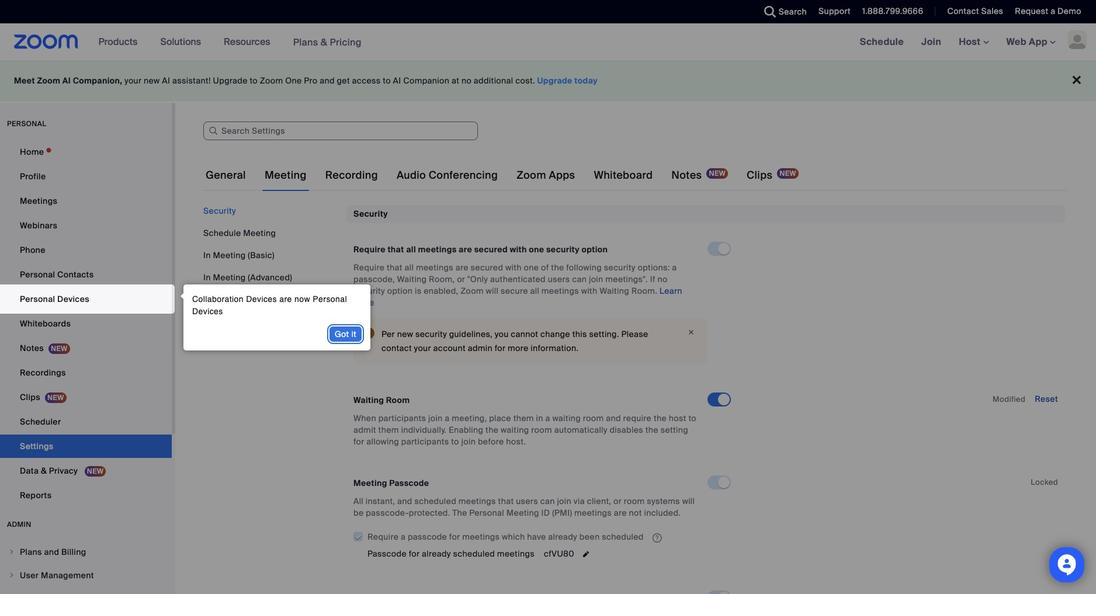 Task type: describe. For each thing, give the bounding box(es) containing it.
contact sales link up meetings navigation
[[948, 6, 1004, 16]]

assistant!
[[172, 75, 211, 86]]

meet
[[14, 75, 35, 86]]

1.888.799.9666
[[863, 6, 924, 16]]

it
[[352, 330, 357, 339]]

join link
[[913, 23, 951, 61]]

got it button
[[330, 327, 362, 342]]

upgrade today link
[[538, 75, 598, 86]]

pricing
[[330, 36, 362, 48]]

1 zoom from the left
[[37, 75, 60, 86]]

your
[[125, 75, 142, 86]]

2 to from the left
[[383, 75, 391, 86]]

contact sales
[[948, 6, 1004, 16]]

1 upgrade from the left
[[213, 75, 248, 86]]

and
[[320, 75, 335, 86]]

schedule link
[[852, 23, 913, 61]]

meet zoom ai companion, your new ai assistant! upgrade to zoom one pro and get access to ai companion at no additional cost. upgrade today
[[14, 75, 598, 86]]

schedule
[[861, 36, 905, 48]]

1 to from the left
[[250, 75, 258, 86]]

pro
[[304, 75, 318, 86]]

&
[[321, 36, 328, 48]]

product information navigation
[[90, 23, 371, 61]]

support
[[819, 6, 851, 16]]

sales
[[982, 6, 1004, 16]]

1 horizontal spatial devices
[[192, 307, 223, 316]]

new
[[144, 75, 160, 86]]

no
[[462, 75, 472, 86]]

personal devices
[[20, 294, 89, 305]]

contact sales link up join
[[939, 0, 1007, 23]]

dialog containing collaboration devices are now personal devices
[[178, 285, 371, 351]]

request
[[1016, 6, 1049, 16]]

join
[[922, 36, 942, 48]]

one
[[285, 75, 302, 86]]

plans & pricing
[[293, 36, 362, 48]]



Task type: locate. For each thing, give the bounding box(es) containing it.
1 horizontal spatial to
[[383, 75, 391, 86]]

got it
[[335, 330, 357, 339]]

today
[[575, 75, 598, 86]]

personal
[[20, 294, 55, 305], [313, 295, 347, 304]]

1 horizontal spatial zoom
[[260, 75, 283, 86]]

companion
[[404, 75, 450, 86]]

to right access
[[383, 75, 391, 86]]

request a demo
[[1016, 6, 1082, 16]]

upgrade down product information navigation
[[213, 75, 248, 86]]

contact sales link
[[939, 0, 1007, 23], [948, 6, 1004, 16]]

companion,
[[73, 75, 122, 86]]

demo
[[1058, 6, 1082, 16]]

devices for collaboration
[[246, 295, 277, 304]]

zoom left one
[[260, 75, 283, 86]]

personal inside personal devices link
[[20, 294, 55, 305]]

get
[[337, 75, 350, 86]]

devices
[[57, 294, 89, 305], [246, 295, 277, 304], [192, 307, 223, 316]]

at
[[452, 75, 460, 86]]

access
[[352, 75, 381, 86]]

2 horizontal spatial devices
[[246, 295, 277, 304]]

0 horizontal spatial upgrade
[[213, 75, 248, 86]]

dialog
[[178, 285, 371, 351]]

meet zoom ai companion, footer
[[0, 61, 1097, 101]]

personal devices link
[[0, 288, 172, 311]]

are
[[280, 295, 292, 304]]

2 upgrade from the left
[[538, 75, 573, 86]]

ai
[[62, 75, 71, 86], [162, 75, 170, 86], [393, 75, 401, 86]]

ai right 'new'
[[162, 75, 170, 86]]

2 horizontal spatial ai
[[393, 75, 401, 86]]

support link
[[810, 0, 854, 23], [819, 6, 851, 16]]

0 horizontal spatial personal
[[20, 294, 55, 305]]

plans
[[293, 36, 318, 48]]

additional
[[474, 75, 514, 86]]

collaboration devices are now personal devices
[[192, 295, 347, 316]]

1 horizontal spatial personal
[[313, 295, 347, 304]]

0 horizontal spatial to
[[250, 75, 258, 86]]

got
[[335, 330, 349, 339]]

1 ai from the left
[[62, 75, 71, 86]]

devices for personal
[[57, 294, 89, 305]]

ai left the companion
[[393, 75, 401, 86]]

personal inside collaboration devices are now personal devices
[[313, 295, 347, 304]]

0 horizontal spatial ai
[[62, 75, 71, 86]]

request a demo link
[[1007, 0, 1097, 23], [1016, 6, 1082, 16]]

1.888.799.9666 button
[[854, 0, 927, 23], [863, 6, 924, 16]]

to
[[250, 75, 258, 86], [383, 75, 391, 86]]

chat with bot image
[[1057, 555, 1078, 579]]

1 horizontal spatial ai
[[162, 75, 170, 86]]

plans & pricing link
[[293, 36, 362, 48], [293, 36, 362, 48]]

3 ai from the left
[[393, 75, 401, 86]]

banner
[[0, 23, 1097, 61]]

to left one
[[250, 75, 258, 86]]

upgrade
[[213, 75, 248, 86], [538, 75, 573, 86]]

0 horizontal spatial zoom
[[37, 75, 60, 86]]

zoom
[[37, 75, 60, 86], [260, 75, 283, 86]]

now
[[295, 295, 311, 304]]

cost.
[[516, 75, 536, 86]]

zoom right meet
[[37, 75, 60, 86]]

2 ai from the left
[[162, 75, 170, 86]]

a
[[1051, 6, 1056, 16]]

1 horizontal spatial upgrade
[[538, 75, 573, 86]]

contact
[[948, 6, 980, 16]]

upgrade right cost. on the top left
[[538, 75, 573, 86]]

ai left companion,
[[62, 75, 71, 86]]

0 horizontal spatial devices
[[57, 294, 89, 305]]

2 zoom from the left
[[260, 75, 283, 86]]

banner containing schedule
[[0, 23, 1097, 61]]

meetings navigation
[[852, 23, 1097, 61]]

collaboration
[[192, 295, 244, 304]]



Task type: vqa. For each thing, say whether or not it's contained in the screenshot.
Close icon
no



